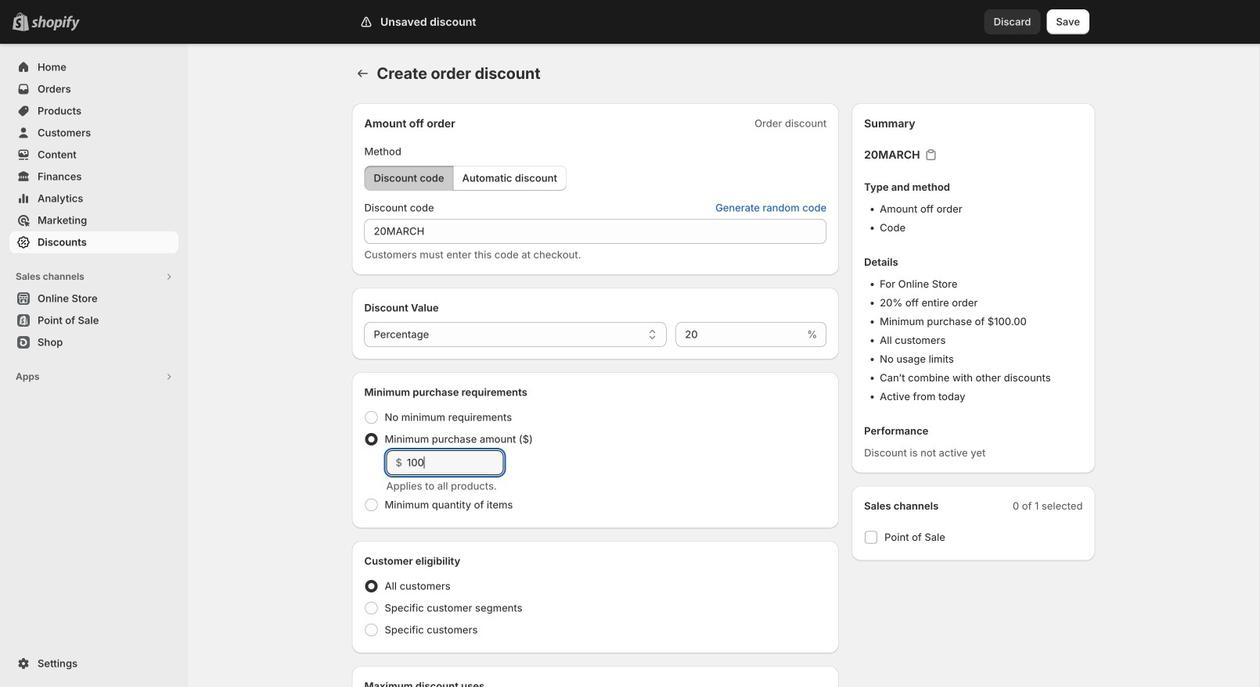 Task type: describe. For each thing, give the bounding box(es) containing it.
shopify image
[[31, 15, 80, 31]]

0.00 text field
[[407, 451, 504, 476]]



Task type: vqa. For each thing, say whether or not it's contained in the screenshot.
"SHOPIFY" image at the left top
yes



Task type: locate. For each thing, give the bounding box(es) containing it.
None text field
[[364, 219, 827, 244]]

None text field
[[676, 322, 804, 348]]



